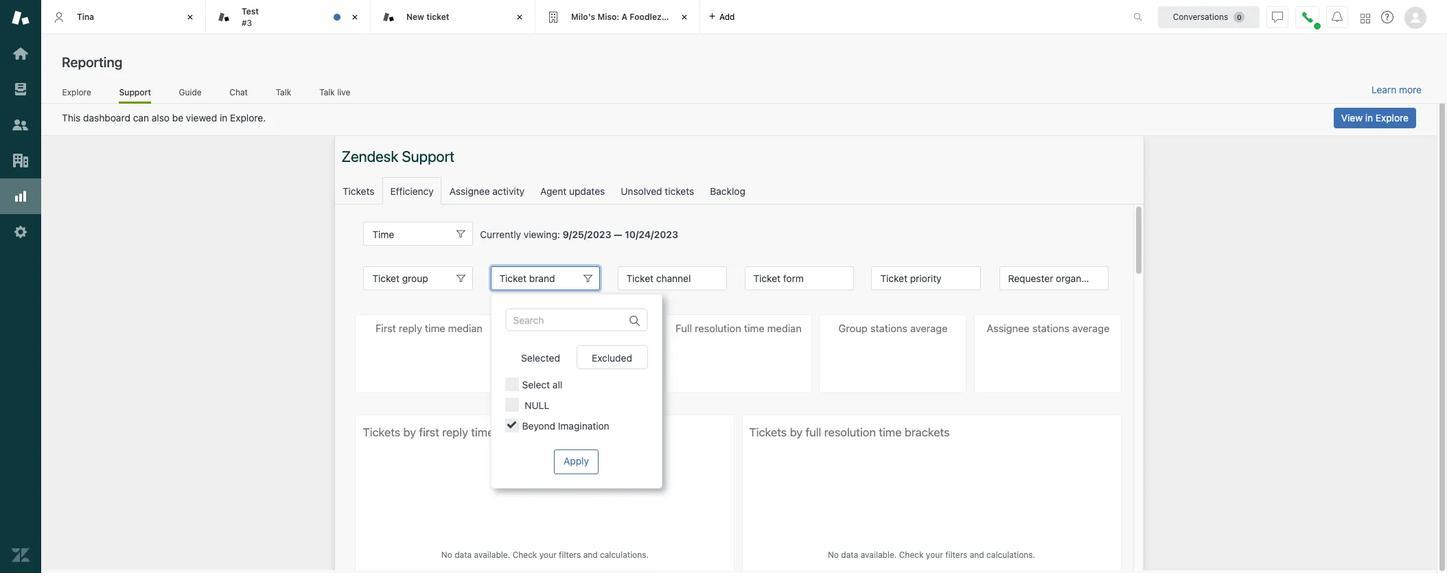 Task type: describe. For each thing, give the bounding box(es) containing it.
tina
[[77, 12, 94, 22]]

close image for new ticket
[[513, 10, 527, 24]]

main element
[[0, 0, 41, 573]]

button displays agent's chat status as invisible. image
[[1272, 11, 1283, 22]]

milo's
[[571, 12, 595, 22]]

conversations button
[[1158, 6, 1260, 28]]

close image for tina
[[183, 10, 197, 24]]

milo's miso: a foodlez subsidiary tab
[[536, 0, 707, 34]]

dashboard
[[83, 112, 130, 124]]

more
[[1399, 84, 1422, 95]]

milo's miso: a foodlez subsidiary
[[571, 12, 707, 22]]

views image
[[12, 80, 30, 98]]

a
[[622, 12, 628, 22]]

talk for talk live
[[319, 87, 335, 97]]

1 in from the left
[[220, 112, 228, 124]]

subsidiary
[[664, 12, 707, 22]]

guide link
[[179, 87, 202, 102]]

explore link
[[62, 87, 92, 102]]

test #3
[[242, 6, 259, 28]]

view in explore button
[[1334, 108, 1417, 128]]

chat
[[230, 87, 248, 97]]

reporting
[[62, 54, 123, 70]]

ticket
[[427, 12, 449, 22]]

#3
[[242, 18, 252, 28]]

viewed
[[186, 112, 217, 124]]

view in explore
[[1342, 112, 1409, 124]]

customers image
[[12, 116, 30, 134]]

in inside button
[[1366, 112, 1373, 124]]

get started image
[[12, 45, 30, 62]]

learn more link
[[1372, 84, 1422, 96]]

close image
[[678, 10, 691, 24]]

add button
[[700, 0, 743, 34]]

view
[[1342, 112, 1363, 124]]

learn more
[[1372, 84, 1422, 95]]

tabs tab list
[[41, 0, 1119, 34]]

live
[[337, 87, 350, 97]]

learn
[[1372, 84, 1397, 95]]

explore inside button
[[1376, 112, 1409, 124]]

reporting image
[[12, 187, 30, 205]]

talk link
[[276, 87, 292, 102]]

talk live
[[319, 87, 350, 97]]

talk live link
[[319, 87, 351, 102]]



Task type: locate. For each thing, give the bounding box(es) containing it.
2 in from the left
[[1366, 112, 1373, 124]]

explore.
[[230, 112, 266, 124]]

this
[[62, 112, 81, 124]]

talk
[[276, 87, 291, 97], [319, 87, 335, 97]]

close image inside new ticket tab
[[513, 10, 527, 24]]

1 close image from the left
[[183, 10, 197, 24]]

1 vertical spatial explore
[[1376, 112, 1409, 124]]

be
[[172, 112, 183, 124]]

this dashboard can also be viewed in explore.
[[62, 112, 266, 124]]

get help image
[[1382, 11, 1394, 23]]

0 horizontal spatial in
[[220, 112, 228, 124]]

new
[[406, 12, 424, 22]]

2 horizontal spatial close image
[[513, 10, 527, 24]]

0 vertical spatial explore
[[62, 87, 91, 97]]

tab containing test
[[206, 0, 371, 34]]

zendesk image
[[12, 547, 30, 564]]

1 horizontal spatial explore
[[1376, 112, 1409, 124]]

new ticket tab
[[371, 0, 536, 34]]

2 close image from the left
[[348, 10, 362, 24]]

1 horizontal spatial close image
[[348, 10, 362, 24]]

admin image
[[12, 223, 30, 241]]

zendesk products image
[[1361, 13, 1371, 23]]

1 horizontal spatial in
[[1366, 112, 1373, 124]]

in right viewed on the left top of the page
[[220, 112, 228, 124]]

organizations image
[[12, 152, 30, 170]]

zendesk support image
[[12, 9, 30, 27]]

2 talk from the left
[[319, 87, 335, 97]]

1 talk from the left
[[276, 87, 291, 97]]

explore
[[62, 87, 91, 97], [1376, 112, 1409, 124]]

notifications image
[[1332, 11, 1343, 22]]

close image left '#3'
[[183, 10, 197, 24]]

tab
[[206, 0, 371, 34]]

talk left live
[[319, 87, 335, 97]]

can
[[133, 112, 149, 124]]

talk right chat
[[276, 87, 291, 97]]

talk for talk
[[276, 87, 291, 97]]

new ticket
[[406, 12, 449, 22]]

conversations
[[1173, 11, 1229, 22]]

miso:
[[598, 12, 620, 22]]

also
[[152, 112, 170, 124]]

add
[[720, 11, 735, 22]]

0 horizontal spatial explore
[[62, 87, 91, 97]]

talk inside the "talk" link
[[276, 87, 291, 97]]

in
[[220, 112, 228, 124], [1366, 112, 1373, 124]]

close image left the new
[[348, 10, 362, 24]]

close image inside tina tab
[[183, 10, 197, 24]]

support link
[[119, 87, 151, 104]]

3 close image from the left
[[513, 10, 527, 24]]

tina tab
[[41, 0, 206, 34]]

close image left milo's
[[513, 10, 527, 24]]

support
[[119, 87, 151, 97]]

talk inside talk live link
[[319, 87, 335, 97]]

0 horizontal spatial talk
[[276, 87, 291, 97]]

close image
[[183, 10, 197, 24], [348, 10, 362, 24], [513, 10, 527, 24]]

foodlez
[[630, 12, 662, 22]]

chat link
[[229, 87, 248, 102]]

explore up this
[[62, 87, 91, 97]]

in right "view"
[[1366, 112, 1373, 124]]

test
[[242, 6, 259, 17]]

explore down "learn more" link
[[1376, 112, 1409, 124]]

guide
[[179, 87, 202, 97]]

1 horizontal spatial talk
[[319, 87, 335, 97]]

0 horizontal spatial close image
[[183, 10, 197, 24]]



Task type: vqa. For each thing, say whether or not it's contained in the screenshot.
New ticket's Close image
yes



